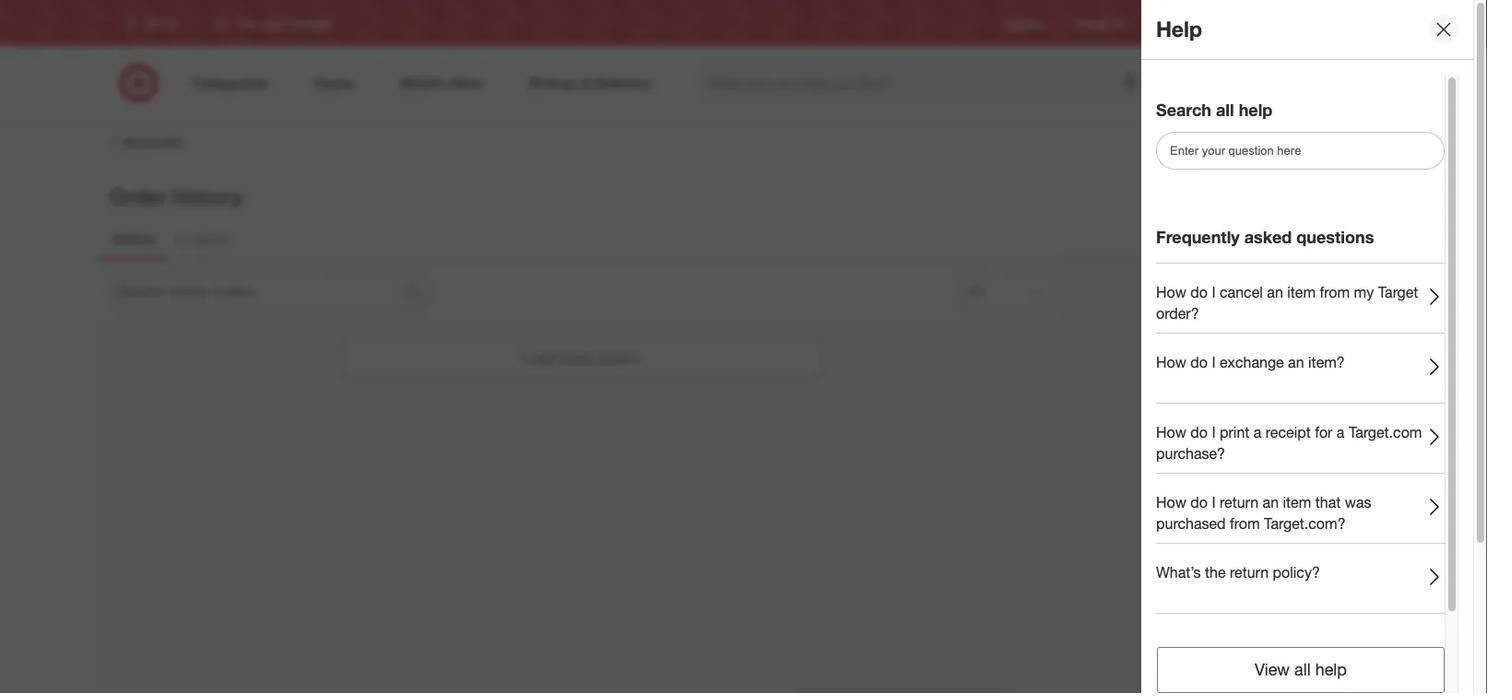 Task type: vqa. For each thing, say whether or not it's contained in the screenshot.
Order
yes



Task type: locate. For each thing, give the bounding box(es) containing it.
What can we help you find? suggestions appear below search field
[[697, 63, 1156, 103]]

in-store
[[177, 230, 229, 248]]

help
[[1157, 16, 1203, 42]]

None text field
[[109, 272, 432, 312]]

help dialog
[[1142, 0, 1488, 694]]

registry
[[1005, 16, 1046, 30]]

store
[[195, 230, 229, 248]]

load
[[522, 349, 555, 367]]

weekly ad
[[1076, 16, 1128, 30]]

redcard
[[1157, 16, 1202, 30]]

account
[[123, 133, 182, 151]]

order
[[109, 183, 167, 209]]

redcard link
[[1157, 15, 1202, 31]]

history
[[173, 183, 243, 209]]

in-store link
[[166, 221, 240, 260]]

online
[[110, 230, 155, 248]]

ad
[[1114, 16, 1128, 30]]



Task type: describe. For each thing, give the bounding box(es) containing it.
online link
[[99, 221, 166, 260]]

load more orders button
[[340, 338, 823, 379]]

orders
[[597, 349, 640, 367]]

weekly
[[1076, 16, 1111, 30]]

load more orders
[[522, 349, 640, 367]]

order history
[[109, 183, 243, 209]]

weekly ad link
[[1076, 15, 1128, 31]]

in-
[[177, 230, 195, 248]]

registry link
[[1005, 15, 1046, 31]]

account link
[[106, 131, 183, 154]]

more
[[559, 349, 593, 367]]



